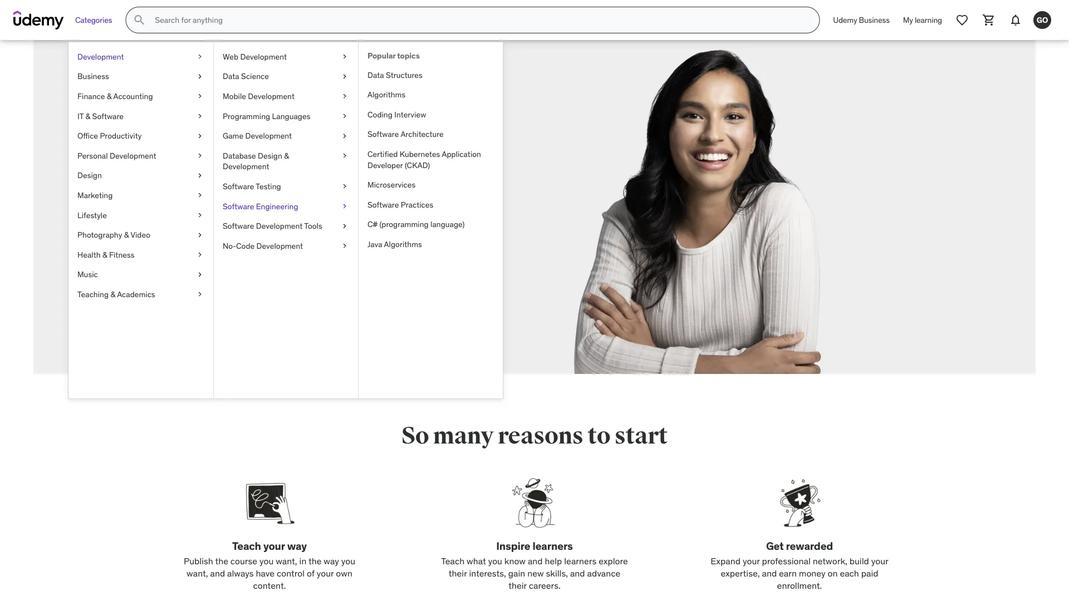 Task type: describe. For each thing, give the bounding box(es) containing it.
and inside get rewarded expand your professional network, build your expertise, and earn money on each paid enrollment.
[[762, 568, 777, 579]]

0 horizontal spatial way
[[287, 540, 307, 553]]

and right skills,
[[570, 568, 585, 579]]

udemy business link
[[827, 7, 896, 33]]

marketing link
[[68, 186, 213, 205]]

office productivity link
[[68, 126, 213, 146]]

come
[[197, 139, 274, 174]]

tools
[[304, 221, 322, 231]]

notifications image
[[1009, 13, 1022, 27]]

1 vertical spatial business
[[77, 71, 109, 81]]

software for software practices
[[368, 200, 399, 210]]

advance
[[587, 568, 620, 579]]

xsmall image for development
[[195, 51, 204, 62]]

mobile
[[223, 91, 246, 101]]

xsmall image for software testing
[[340, 181, 349, 192]]

get
[[766, 540, 784, 553]]

xsmall image for programming languages
[[340, 111, 349, 122]]

no-code development
[[223, 241, 303, 251]]

no-code development link
[[214, 236, 358, 256]]

learning
[[915, 15, 942, 25]]

finance & accounting link
[[68, 86, 213, 106]]

udemy image
[[13, 11, 64, 30]]

office
[[77, 131, 98, 141]]

your up expertise, at the right of page
[[743, 555, 760, 567]]

in
[[299, 555, 306, 567]]

photography
[[77, 230, 122, 240]]

become
[[197, 208, 236, 221]]

java algorithms link
[[359, 234, 503, 254]]

& for academics
[[111, 289, 115, 299]]

control
[[277, 568, 305, 579]]

0 horizontal spatial design
[[77, 170, 102, 180]]

developer
[[368, 160, 403, 170]]

health
[[77, 250, 101, 260]]

xsmall image for finance & accounting
[[195, 91, 204, 102]]

microservices link
[[359, 175, 503, 195]]

xsmall image for marketing
[[195, 190, 204, 201]]

your up have on the bottom
[[263, 540, 285, 553]]

0 horizontal spatial want,
[[187, 568, 208, 579]]

teaching & academics
[[77, 289, 155, 299]]

algorithms link
[[359, 85, 503, 105]]

xsmall image for software development tools
[[340, 221, 349, 232]]

database
[[223, 151, 256, 161]]

programming languages link
[[214, 106, 358, 126]]

music link
[[68, 265, 213, 285]]

personal
[[77, 151, 108, 161]]

engineering
[[256, 201, 298, 211]]

course
[[230, 555, 257, 567]]

submit search image
[[133, 13, 146, 27]]

get rewarded expand your professional network, build your expertise, and earn money on each paid enrollment.
[[711, 540, 889, 592]]

and inside come teach with us become an instructor and change lives — including your own
[[301, 208, 319, 221]]

finance & accounting
[[77, 91, 153, 101]]

application
[[442, 149, 481, 159]]

teach inside inspire learners teach what you know and help learners explore their interests, gain new skills, and advance their careers.
[[441, 555, 464, 567]]

of
[[307, 568, 315, 579]]

development down "software development tools" link
[[256, 241, 303, 251]]

have
[[256, 568, 275, 579]]

inspire
[[496, 540, 530, 553]]

(ckad)
[[405, 160, 430, 170]]

game development link
[[214, 126, 358, 146]]

you inside inspire learners teach what you know and help learners explore their interests, gain new skills, and advance their careers.
[[488, 555, 502, 567]]

architecture
[[401, 129, 444, 139]]

no-
[[223, 241, 236, 251]]

health & fitness link
[[68, 245, 213, 265]]

music
[[77, 270, 98, 280]]

software architecture
[[368, 129, 444, 139]]

& for fitness
[[102, 250, 107, 260]]

including
[[232, 223, 276, 236]]

c# (programming language)
[[368, 219, 465, 229]]

topics
[[397, 51, 420, 61]]

earn
[[779, 568, 797, 579]]

software engineering element
[[358, 42, 503, 399]]

0 vertical spatial business
[[859, 15, 890, 25]]

skills,
[[546, 568, 568, 579]]

coding
[[368, 109, 392, 119]]

inspire learners teach what you know and help learners explore their interests, gain new skills, and advance their careers.
[[441, 540, 628, 592]]

xsmall image for design
[[195, 170, 204, 181]]

development up science
[[240, 52, 287, 62]]

an
[[239, 208, 250, 221]]

shopping cart with 0 items image
[[982, 13, 996, 27]]

so many reasons to start
[[401, 422, 668, 450]]

rewarded
[[786, 540, 833, 553]]

software inside it & software 'link'
[[92, 111, 124, 121]]

data for data structures
[[368, 70, 384, 80]]

mobile development
[[223, 91, 295, 101]]

reasons
[[498, 422, 583, 450]]

xsmall image for lifestyle
[[195, 210, 204, 221]]

development up the programming languages
[[248, 91, 295, 101]]

0 vertical spatial algorithms
[[368, 90, 406, 100]]

development down office productivity 'link'
[[110, 151, 156, 161]]

your up paid on the bottom right of the page
[[871, 555, 889, 567]]

health & fitness
[[77, 250, 135, 260]]

—
[[221, 223, 230, 236]]

game
[[223, 131, 243, 141]]

science
[[241, 71, 269, 81]]

teach your way publish the course you want, in the way you want, and always have control of your own content.
[[184, 540, 355, 592]]

network,
[[813, 555, 847, 567]]

what
[[467, 555, 486, 567]]

lifestyle
[[77, 210, 107, 220]]

it & software
[[77, 111, 124, 121]]

programming languages
[[223, 111, 310, 121]]

own inside come teach with us become an instructor and change lives — including your own
[[301, 223, 321, 236]]

teach inside teach your way publish the course you want, in the way you want, and always have control of your own content.
[[232, 540, 261, 553]]

1 vertical spatial learners
[[564, 555, 597, 567]]

1 the from the left
[[215, 555, 228, 567]]

software architecture link
[[359, 124, 503, 144]]

game development
[[223, 131, 292, 141]]

go link
[[1029, 7, 1056, 33]]

development down engineering
[[256, 221, 303, 231]]

help
[[545, 555, 562, 567]]

wishlist image
[[956, 13, 969, 27]]

my learning
[[903, 15, 942, 25]]

xsmall image for health & fitness
[[195, 249, 204, 260]]

own inside teach your way publish the course you want, in the way you want, and always have control of your own content.
[[336, 568, 352, 579]]

your inside come teach with us become an instructor and change lives — including your own
[[278, 223, 298, 236]]

kubernetes
[[400, 149, 440, 159]]

xsmall image for data science
[[340, 71, 349, 82]]

each
[[840, 568, 859, 579]]

categories button
[[68, 7, 119, 33]]



Task type: vqa. For each thing, say whether or not it's contained in the screenshot.
Data Science link
yes



Task type: locate. For each thing, give the bounding box(es) containing it.
paid
[[861, 568, 878, 579]]

1 horizontal spatial design
[[258, 151, 282, 161]]

xsmall image left certified
[[340, 150, 349, 161]]

programming
[[223, 111, 270, 121]]

xsmall image
[[195, 71, 204, 82], [340, 71, 349, 82], [195, 91, 204, 102], [340, 91, 349, 102], [340, 111, 349, 122], [340, 131, 349, 141], [195, 150, 204, 161], [195, 170, 204, 181], [340, 181, 349, 192], [340, 201, 349, 212], [195, 210, 204, 221], [195, 230, 204, 241], [195, 269, 204, 280], [195, 289, 204, 300]]

0 horizontal spatial business
[[77, 71, 109, 81]]

the left course
[[215, 555, 228, 567]]

teach left what
[[441, 555, 464, 567]]

c#
[[368, 219, 378, 229]]

& inside 'link'
[[86, 111, 90, 121]]

data down web
[[223, 71, 239, 81]]

you
[[259, 555, 274, 567], [341, 555, 355, 567], [488, 555, 502, 567]]

0 horizontal spatial own
[[301, 223, 321, 236]]

& left video
[[124, 230, 129, 240]]

1 horizontal spatial data
[[368, 70, 384, 80]]

own right of
[[336, 568, 352, 579]]

software development tools link
[[214, 216, 358, 236]]

xsmall image inside business link
[[195, 71, 204, 82]]

xsmall image for personal development
[[195, 150, 204, 161]]

xsmall image inside health & fitness link
[[195, 249, 204, 260]]

0 vertical spatial want,
[[276, 555, 297, 567]]

& right health
[[102, 250, 107, 260]]

software down microservices
[[368, 200, 399, 210]]

xsmall image for web development
[[340, 51, 349, 62]]

xsmall image left web
[[195, 51, 204, 62]]

xsmall image inside the web development link
[[340, 51, 349, 62]]

xsmall image inside it & software 'link'
[[195, 111, 204, 122]]

and left always
[[210, 568, 225, 579]]

xsmall image left programming
[[195, 111, 204, 122]]

xsmall image for music
[[195, 269, 204, 280]]

xsmall image for no-code development
[[340, 241, 349, 251]]

software inside software testing link
[[223, 181, 254, 191]]

design down 'personal'
[[77, 170, 102, 180]]

design
[[258, 151, 282, 161], [77, 170, 102, 180]]

way up in
[[287, 540, 307, 553]]

coding interview link
[[359, 105, 503, 124]]

0 horizontal spatial teach
[[232, 540, 261, 553]]

web development
[[223, 52, 287, 62]]

1 vertical spatial want,
[[187, 568, 208, 579]]

popular
[[368, 51, 395, 61]]

academics
[[117, 289, 155, 299]]

xsmall image for game development
[[340, 131, 349, 141]]

(programming
[[380, 219, 429, 229]]

xsmall image left game
[[195, 131, 204, 141]]

us
[[261, 170, 291, 205]]

code
[[236, 241, 255, 251]]

you up have on the bottom
[[259, 555, 274, 567]]

xsmall image
[[195, 51, 204, 62], [340, 51, 349, 62], [195, 111, 204, 122], [195, 131, 204, 141], [340, 150, 349, 161], [195, 190, 204, 201], [340, 221, 349, 232], [340, 241, 349, 251], [195, 249, 204, 260]]

my
[[903, 15, 913, 25]]

1 vertical spatial teach
[[441, 555, 464, 567]]

& right finance
[[107, 91, 112, 101]]

java
[[368, 239, 382, 249]]

software inside "software development tools" link
[[223, 221, 254, 231]]

software up certified
[[368, 129, 399, 139]]

data science
[[223, 71, 269, 81]]

xsmall image inside photography & video "link"
[[195, 230, 204, 241]]

xsmall image inside the finance & accounting link
[[195, 91, 204, 102]]

and left change
[[301, 208, 319, 221]]

you right in
[[341, 555, 355, 567]]

enrollment.
[[777, 580, 822, 592]]

xsmall image inside marketing link
[[195, 190, 204, 201]]

1 vertical spatial way
[[324, 555, 339, 567]]

design down the game development
[[258, 151, 282, 161]]

& for software
[[86, 111, 90, 121]]

data inside data structures link
[[368, 70, 384, 80]]

popular topics
[[368, 51, 420, 61]]

to
[[588, 422, 610, 450]]

xsmall image inside software testing link
[[340, 181, 349, 192]]

teach
[[232, 540, 261, 553], [441, 555, 464, 567]]

way right in
[[324, 555, 339, 567]]

own down software engineering 'link'
[[301, 223, 321, 236]]

& inside "link"
[[124, 230, 129, 240]]

0 vertical spatial learners
[[533, 540, 573, 553]]

& down "game development" link
[[284, 151, 289, 161]]

0 horizontal spatial you
[[259, 555, 274, 567]]

xsmall image for software engineering
[[340, 201, 349, 212]]

algorithms up coding
[[368, 90, 406, 100]]

you up interests,
[[488, 555, 502, 567]]

xsmall image inside personal development link
[[195, 150, 204, 161]]

office productivity
[[77, 131, 142, 141]]

change
[[321, 208, 356, 221]]

0 horizontal spatial their
[[449, 568, 467, 579]]

1 horizontal spatial their
[[508, 580, 527, 592]]

data down popular
[[368, 70, 384, 80]]

xsmall image left c#
[[340, 221, 349, 232]]

xsmall image for office productivity
[[195, 131, 204, 141]]

1 vertical spatial their
[[508, 580, 527, 592]]

xsmall image for database design & development
[[340, 150, 349, 161]]

xsmall image inside lifestyle link
[[195, 210, 204, 221]]

1 horizontal spatial way
[[324, 555, 339, 567]]

productivity
[[100, 131, 142, 141]]

their
[[449, 568, 467, 579], [508, 580, 527, 592]]

1 horizontal spatial the
[[308, 555, 322, 567]]

photography & video link
[[68, 225, 213, 245]]

software inside software engineering 'link'
[[223, 201, 254, 211]]

on
[[828, 568, 838, 579]]

certified
[[368, 149, 398, 159]]

xsmall image inside software engineering 'link'
[[340, 201, 349, 212]]

finance
[[77, 91, 105, 101]]

video
[[131, 230, 150, 240]]

software for software development tools
[[223, 221, 254, 231]]

& inside database design & development
[[284, 151, 289, 161]]

design link
[[68, 166, 213, 186]]

your right of
[[317, 568, 334, 579]]

software down software testing
[[223, 201, 254, 211]]

software inside software practices link
[[368, 200, 399, 210]]

database design & development link
[[214, 146, 358, 177]]

& for accounting
[[107, 91, 112, 101]]

database design & development
[[223, 151, 289, 172]]

software for software engineering
[[223, 201, 254, 211]]

xsmall image inside no-code development link
[[340, 241, 349, 251]]

data for data science
[[223, 71, 239, 81]]

xsmall image inside programming languages link
[[340, 111, 349, 122]]

& for video
[[124, 230, 129, 240]]

0 vertical spatial way
[[287, 540, 307, 553]]

xsmall image inside mobile development link
[[340, 91, 349, 102]]

xsmall image up "become"
[[195, 190, 204, 201]]

it & software link
[[68, 106, 213, 126]]

xsmall image inside data science link
[[340, 71, 349, 82]]

xsmall image inside design link
[[195, 170, 204, 181]]

gain
[[508, 568, 525, 579]]

3 you from the left
[[488, 555, 502, 567]]

1 vertical spatial own
[[336, 568, 352, 579]]

content.
[[253, 580, 286, 592]]

xsmall image for teaching & academics
[[195, 289, 204, 300]]

2 horizontal spatial you
[[488, 555, 502, 567]]

data structures link
[[359, 65, 503, 85]]

software
[[92, 111, 124, 121], [368, 129, 399, 139], [223, 181, 254, 191], [368, 200, 399, 210], [223, 201, 254, 211], [223, 221, 254, 231]]

and inside teach your way publish the course you want, in the way you want, and always have control of your own content.
[[210, 568, 225, 579]]

explore
[[599, 555, 628, 567]]

development down categories dropdown button
[[77, 52, 124, 62]]

interests,
[[469, 568, 506, 579]]

want, up control
[[276, 555, 297, 567]]

0 vertical spatial teach
[[232, 540, 261, 553]]

build
[[850, 555, 869, 567]]

instructor
[[253, 208, 299, 221]]

structures
[[386, 70, 423, 80]]

your down instructor
[[278, 223, 298, 236]]

careers.
[[529, 580, 561, 592]]

development inside database design & development
[[223, 162, 269, 172]]

algorithms inside "link"
[[384, 239, 422, 249]]

it
[[77, 111, 84, 121]]

udemy
[[833, 15, 857, 25]]

business right udemy at the top right of page
[[859, 15, 890, 25]]

learners up help
[[533, 540, 573, 553]]

development down database at the left
[[223, 162, 269, 172]]

xsmall image inside "game development" link
[[340, 131, 349, 141]]

1 horizontal spatial own
[[336, 568, 352, 579]]

1 vertical spatial design
[[77, 170, 102, 180]]

data
[[368, 70, 384, 80], [223, 71, 239, 81]]

go
[[1037, 15, 1048, 25]]

their down what
[[449, 568, 467, 579]]

want, down the publish
[[187, 568, 208, 579]]

2 the from the left
[[308, 555, 322, 567]]

software for software architecture
[[368, 129, 399, 139]]

development down the programming languages
[[245, 131, 292, 141]]

1 horizontal spatial want,
[[276, 555, 297, 567]]

0 vertical spatial their
[[449, 568, 467, 579]]

web development link
[[214, 47, 358, 67]]

1 you from the left
[[259, 555, 274, 567]]

the
[[215, 555, 228, 567], [308, 555, 322, 567]]

algorithms
[[368, 90, 406, 100], [384, 239, 422, 249]]

professional
[[762, 555, 811, 567]]

data structures
[[368, 70, 423, 80]]

their down gain at the bottom left
[[508, 580, 527, 592]]

xsmall image for photography & video
[[195, 230, 204, 241]]

teaching & academics link
[[68, 285, 213, 304]]

software testing
[[223, 181, 281, 191]]

xsmall image inside database design & development link
[[340, 150, 349, 161]]

java algorithms
[[368, 239, 422, 249]]

practices
[[401, 200, 433, 210]]

want,
[[276, 555, 297, 567], [187, 568, 208, 579]]

certified kubernetes application developer (ckad) link
[[359, 144, 503, 175]]

business up finance
[[77, 71, 109, 81]]

0 vertical spatial own
[[301, 223, 321, 236]]

&
[[107, 91, 112, 101], [86, 111, 90, 121], [284, 151, 289, 161], [124, 230, 129, 240], [102, 250, 107, 260], [111, 289, 115, 299]]

the right in
[[308, 555, 322, 567]]

2 you from the left
[[341, 555, 355, 567]]

software inside software architecture link
[[368, 129, 399, 139]]

design inside database design & development
[[258, 151, 282, 161]]

teaching
[[77, 289, 109, 299]]

my learning link
[[896, 7, 949, 33]]

xsmall image left java on the left of page
[[340, 241, 349, 251]]

xsmall image down lives
[[195, 249, 204, 260]]

0 vertical spatial design
[[258, 151, 282, 161]]

software for software testing
[[223, 181, 254, 191]]

many
[[433, 422, 494, 450]]

expand
[[711, 555, 741, 567]]

udemy business
[[833, 15, 890, 25]]

software up office productivity
[[92, 111, 124, 121]]

and left earn
[[762, 568, 777, 579]]

development link
[[68, 47, 213, 67]]

web
[[223, 52, 238, 62]]

xsmall image for it & software
[[195, 111, 204, 122]]

xsmall image for business
[[195, 71, 204, 82]]

xsmall image inside the 'development' link
[[195, 51, 204, 62]]

software practices link
[[359, 195, 503, 215]]

& right teaching
[[111, 289, 115, 299]]

photography & video
[[77, 230, 150, 240]]

learners up skills,
[[564, 555, 597, 567]]

personal development
[[77, 151, 156, 161]]

software up code on the top of page
[[223, 221, 254, 231]]

0 horizontal spatial the
[[215, 555, 228, 567]]

algorithms down (programming on the left top
[[384, 239, 422, 249]]

xsmall image inside office productivity 'link'
[[195, 131, 204, 141]]

xsmall image inside teaching & academics link
[[195, 289, 204, 300]]

1 vertical spatial algorithms
[[384, 239, 422, 249]]

Search for anything text field
[[153, 11, 806, 30]]

know
[[504, 555, 526, 567]]

software up an
[[223, 181, 254, 191]]

xsmall image left popular
[[340, 51, 349, 62]]

and up new
[[528, 555, 543, 567]]

teach up course
[[232, 540, 261, 553]]

fitness
[[109, 250, 135, 260]]

lifestyle link
[[68, 205, 213, 225]]

& right it
[[86, 111, 90, 121]]

xsmall image inside "music" link
[[195, 269, 204, 280]]

xsmall image inside "software development tools" link
[[340, 221, 349, 232]]

1 horizontal spatial business
[[859, 15, 890, 25]]

1 horizontal spatial you
[[341, 555, 355, 567]]

xsmall image for mobile development
[[340, 91, 349, 102]]

0 horizontal spatial data
[[223, 71, 239, 81]]

1 horizontal spatial teach
[[441, 555, 464, 567]]

data inside data science link
[[223, 71, 239, 81]]



